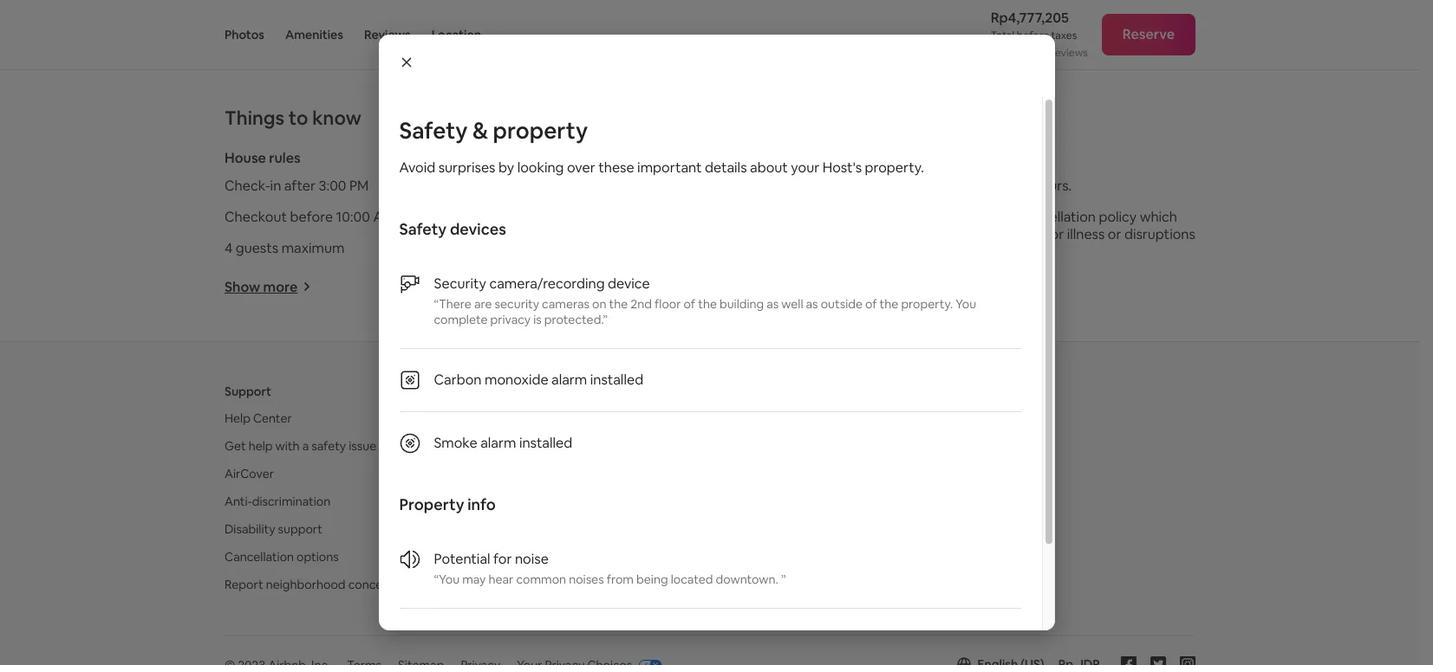 Task type: locate. For each thing, give the bounding box(es) containing it.
cancellation inside review the host's full cancellation policy which applies even if you cancel for illness or disruptions caused by covid-19.
[[1019, 208, 1096, 226]]

property. left you
[[901, 297, 953, 312]]

cancellation for cancellation policy
[[881, 149, 963, 167]]

as right well
[[806, 297, 818, 312]]

free cancellation for 48 hours.
[[881, 177, 1072, 195]]

0 horizontal spatial by
[[499, 159, 514, 177]]

show up cameras
[[553, 278, 589, 296]]

1 vertical spatial your
[[591, 411, 616, 426]]

property. inside security camera/recording device "there are security cameras on the 2nd floor of the building as well as outside of the property. you complete privacy is protected."
[[901, 297, 953, 312]]

1 vertical spatial property.
[[901, 297, 953, 312]]

& right over
[[598, 149, 608, 167]]

2 horizontal spatial show more button
[[881, 282, 968, 300]]

policy up free cancellation for 48 hours.
[[966, 149, 1005, 167]]

host's
[[823, 159, 862, 177]]

2 horizontal spatial more
[[920, 282, 954, 300]]

cancel
[[1001, 225, 1042, 243]]

security camera/recording device "there are security cameras on the 2nd floor of the building as well as outside of the property. you complete privacy is protected."
[[434, 275, 976, 328]]

as left well
[[767, 297, 779, 312]]

safety for avoid
[[399, 116, 468, 146]]

1 horizontal spatial by
[[930, 243, 946, 261]]

newsroom link
[[877, 411, 937, 426]]

taxes
[[1051, 29, 1077, 42]]

show more button
[[225, 278, 312, 296], [553, 278, 640, 296], [881, 282, 968, 300]]

security camera/recording device
[[553, 177, 769, 195]]

policy left which
[[1099, 208, 1137, 226]]

aircover
[[551, 439, 600, 454], [225, 466, 274, 482]]

0 vertical spatial cancellation
[[881, 149, 963, 167]]

caused
[[881, 243, 927, 261]]

policy
[[966, 149, 1005, 167], [1099, 208, 1137, 226]]

safety & property for camera/recording
[[553, 149, 669, 167]]

safety up the avoid
[[399, 116, 468, 146]]

the right outside
[[880, 297, 899, 312]]

over
[[567, 159, 595, 177]]

4 guests maximum
[[225, 239, 345, 257]]

review
[[881, 208, 927, 226]]

1 vertical spatial aircover
[[225, 466, 274, 482]]

cancellation up 'free'
[[881, 149, 963, 167]]

device for security camera/recording device "there are security cameras on the 2nd floor of the building as well as outside of the property. you complete privacy is protected."
[[608, 275, 650, 293]]

property
[[399, 495, 464, 515]]

get help with a safety issue
[[225, 439, 376, 454]]

photos
[[225, 27, 264, 42]]

more for the left show more button
[[263, 278, 298, 296]]

avoid surprises by looking over these important details about your host's property.
[[399, 159, 924, 177]]

privacy
[[490, 312, 531, 328]]

amenities button
[[285, 0, 343, 69]]

0 vertical spatial camera/recording
[[608, 177, 724, 195]]

0 horizontal spatial show more
[[225, 278, 298, 296]]

0 horizontal spatial aircover
[[225, 466, 274, 482]]

show more button down caused
[[881, 282, 968, 300]]

host's
[[954, 208, 994, 226]]

1 horizontal spatial show
[[553, 278, 589, 296]]

1 vertical spatial policy
[[1099, 208, 1137, 226]]

1 horizontal spatial cancellation
[[1019, 208, 1096, 226]]

safety left these
[[553, 149, 595, 167]]

your right about
[[791, 159, 820, 177]]

0 vertical spatial security
[[553, 177, 605, 195]]

policy inside review the host's full cancellation policy which applies even if you cancel for illness or disruptions caused by covid-19.
[[1099, 208, 1137, 226]]

property inside dialog
[[493, 116, 588, 146]]

safety right am
[[399, 219, 447, 239]]

"there
[[434, 297, 472, 312]]

your inside safety & property dialog
[[791, 159, 820, 177]]

noises
[[569, 572, 604, 588]]

1 horizontal spatial before
[[1017, 29, 1049, 42]]

located
[[671, 572, 713, 588]]

0 vertical spatial &
[[472, 116, 488, 146]]

1 vertical spatial cancellation
[[225, 550, 294, 565]]

0 vertical spatial installed
[[590, 371, 643, 389]]

camera/recording for security camera/recording device
[[608, 177, 724, 195]]

0 horizontal spatial device
[[608, 275, 650, 293]]

1 vertical spatial security
[[434, 275, 486, 293]]

1 horizontal spatial show more button
[[553, 278, 640, 296]]

of right outside
[[865, 297, 877, 312]]

safety & property up security camera/recording device
[[553, 149, 669, 167]]

0 vertical spatial device
[[727, 177, 769, 195]]

alarm
[[551, 371, 587, 389], [481, 434, 516, 453]]

being
[[636, 572, 668, 588]]

cancellation
[[912, 177, 989, 195], [1019, 208, 1096, 226]]

1 vertical spatial device
[[608, 275, 650, 293]]

installed up airbnb your home
[[590, 371, 643, 389]]

0 horizontal spatial property
[[493, 116, 588, 146]]

show more button down guests
[[225, 278, 312, 296]]

carbon
[[434, 371, 482, 389]]

your up the aircover for hosts on the bottom left of the page
[[591, 411, 616, 426]]

1 vertical spatial cancellation
[[1019, 208, 1096, 226]]

property up security camera/recording device
[[611, 149, 669, 167]]

1 horizontal spatial property
[[611, 149, 669, 167]]

rp4,777,205 total before taxes 429 reviews
[[991, 9, 1088, 60]]

0 vertical spatial safety & property
[[399, 116, 588, 146]]

more up "on"
[[592, 278, 626, 296]]

0 horizontal spatial of
[[684, 297, 695, 312]]

0 vertical spatial before
[[1017, 29, 1049, 42]]

1 vertical spatial installed
[[519, 434, 572, 453]]

property
[[493, 116, 588, 146], [611, 149, 669, 167]]

disability support link
[[225, 522, 323, 537]]

1 horizontal spatial alarm
[[551, 371, 587, 389]]

security for security camera/recording device "there are security cameras on the 2nd floor of the building as well as outside of the property. you complete privacy is protected."
[[434, 275, 486, 293]]

cancellation down disability
[[225, 550, 294, 565]]

1 vertical spatial camera/recording
[[489, 275, 605, 293]]

as
[[767, 297, 779, 312], [806, 297, 818, 312]]

aircover up the anti-
[[225, 466, 274, 482]]

1 horizontal spatial policy
[[1099, 208, 1137, 226]]

show more up "on"
[[553, 278, 626, 296]]

1 vertical spatial alarm
[[481, 434, 516, 453]]

device right important
[[727, 177, 769, 195]]

more left you
[[920, 282, 954, 300]]

0 horizontal spatial as
[[767, 297, 779, 312]]

& inside safety & property dialog
[[472, 116, 488, 146]]

0 vertical spatial alarm
[[551, 371, 587, 389]]

cancellation down hours.
[[1019, 208, 1096, 226]]

show for the left show more button
[[225, 278, 260, 296]]

0 vertical spatial cancellation
[[912, 177, 989, 195]]

0 horizontal spatial installed
[[519, 434, 572, 453]]

& for camera/recording
[[598, 149, 608, 167]]

0 vertical spatial safety
[[399, 116, 468, 146]]

1 horizontal spatial your
[[791, 159, 820, 177]]

disability
[[225, 522, 275, 537]]

show more
[[225, 278, 298, 296], [553, 278, 626, 296], [881, 282, 954, 300]]

0 horizontal spatial camera/recording
[[489, 275, 605, 293]]

alarm up airbnb
[[551, 371, 587, 389]]

property. up review
[[865, 159, 924, 177]]

the left the if at top
[[930, 208, 951, 226]]

1 vertical spatial before
[[290, 208, 333, 226]]

cancellation options link
[[225, 550, 339, 565]]

neighborhood
[[266, 577, 346, 593]]

airbnb your home
[[551, 411, 651, 426]]

before up maximum
[[290, 208, 333, 226]]

alarm right smoke at the bottom
[[481, 434, 516, 453]]

in
[[270, 177, 281, 195]]

reviews
[[364, 27, 411, 42]]

aircover for aircover link
[[225, 466, 274, 482]]

show more down guests
[[225, 278, 298, 296]]

by inside review the host's full cancellation policy which applies even if you cancel for illness or disruptions caused by covid-19.
[[930, 243, 946, 261]]

safety & property up surprises
[[399, 116, 588, 146]]

the left building
[[698, 297, 717, 312]]

downtown.
[[716, 572, 778, 588]]

2 of from the left
[[865, 297, 877, 312]]

0 horizontal spatial your
[[591, 411, 616, 426]]

0 horizontal spatial security
[[434, 275, 486, 293]]

camera/recording for security camera/recording device "there are security cameras on the 2nd floor of the building as well as outside of the property. you complete privacy is protected."
[[489, 275, 605, 293]]

location
[[432, 27, 481, 42]]

1 horizontal spatial as
[[806, 297, 818, 312]]

0 vertical spatial your
[[791, 159, 820, 177]]

know
[[312, 106, 361, 130]]

19.
[[997, 243, 1014, 261]]

show down 4
[[225, 278, 260, 296]]

hosting
[[551, 384, 595, 400]]

1 horizontal spatial security
[[553, 177, 605, 195]]

0 horizontal spatial policy
[[966, 149, 1005, 167]]

reserve button
[[1102, 14, 1196, 55]]

0 horizontal spatial &
[[472, 116, 488, 146]]

0 horizontal spatial show
[[225, 278, 260, 296]]

cancellation
[[881, 149, 963, 167], [225, 550, 294, 565]]

for left illness
[[1045, 225, 1064, 243]]

show for show more button to the middle
[[553, 278, 589, 296]]

1 vertical spatial property
[[611, 149, 669, 167]]

1 horizontal spatial &
[[598, 149, 608, 167]]

for up hear at the left of page
[[493, 551, 512, 569]]

1 horizontal spatial device
[[727, 177, 769, 195]]

device up 2nd
[[608, 275, 650, 293]]

even
[[929, 225, 960, 243]]

before down rp4,777,205 at right top
[[1017, 29, 1049, 42]]

1 horizontal spatial more
[[592, 278, 626, 296]]

1 vertical spatial safety
[[553, 149, 595, 167]]

details
[[705, 159, 747, 177]]

property for surprises
[[493, 116, 588, 146]]

1 vertical spatial safety & property
[[553, 149, 669, 167]]

aircover down airbnb
[[551, 439, 600, 454]]

if
[[963, 225, 972, 243]]

show down caused
[[881, 282, 917, 300]]

by
[[499, 159, 514, 177], [930, 243, 946, 261]]

monoxide
[[485, 371, 548, 389]]

1 horizontal spatial of
[[865, 297, 877, 312]]

security
[[553, 177, 605, 195], [434, 275, 486, 293]]

1 as from the left
[[767, 297, 779, 312]]

safety & property
[[399, 116, 588, 146], [553, 149, 669, 167]]

more down 4 guests maximum
[[263, 278, 298, 296]]

0 vertical spatial by
[[499, 159, 514, 177]]

from
[[607, 572, 634, 588]]

& up surprises
[[472, 116, 488, 146]]

show more down caused
[[881, 282, 954, 300]]

0 horizontal spatial cancellation
[[912, 177, 989, 195]]

0 vertical spatial property
[[493, 116, 588, 146]]

hear
[[489, 572, 514, 588]]

property up looking
[[493, 116, 588, 146]]

cancellation down cancellation policy
[[912, 177, 989, 195]]

1 horizontal spatial show more
[[553, 278, 626, 296]]

1 horizontal spatial aircover
[[551, 439, 600, 454]]

1 horizontal spatial cancellation
[[881, 149, 963, 167]]

report
[[225, 577, 263, 593]]

camera/recording inside security camera/recording device "there are security cameras on the 2nd floor of the building as well as outside of the property. you complete privacy is protected."
[[489, 275, 605, 293]]

for inside potential for noise "you may hear common noises from being located downtown. "
[[493, 551, 512, 569]]

device inside security camera/recording device "there are security cameras on the 2nd floor of the building as well as outside of the property. you complete privacy is protected."
[[608, 275, 650, 293]]

0 horizontal spatial more
[[263, 278, 298, 296]]

security inside security camera/recording device "there are security cameras on the 2nd floor of the building as well as outside of the property. you complete privacy is protected."
[[434, 275, 486, 293]]

issue
[[349, 439, 376, 454]]

safety
[[399, 116, 468, 146], [553, 149, 595, 167], [399, 219, 447, 239]]

checkout
[[225, 208, 287, 226]]

of right floor
[[684, 297, 695, 312]]

safety & property inside dialog
[[399, 116, 588, 146]]

which
[[1140, 208, 1177, 226]]

disability support
[[225, 522, 323, 537]]

0 vertical spatial aircover
[[551, 439, 600, 454]]

1 horizontal spatial camera/recording
[[608, 177, 724, 195]]

concern
[[348, 577, 394, 593]]

installed down airbnb
[[519, 434, 572, 453]]

1 vertical spatial &
[[598, 149, 608, 167]]

options
[[297, 550, 339, 565]]

0 horizontal spatial before
[[290, 208, 333, 226]]

show more button up "on"
[[553, 278, 640, 296]]

1 vertical spatial by
[[930, 243, 946, 261]]

1 of from the left
[[684, 297, 695, 312]]

0 horizontal spatial cancellation
[[225, 550, 294, 565]]

by left looking
[[499, 159, 514, 177]]

0 horizontal spatial alarm
[[481, 434, 516, 453]]

anti-
[[225, 494, 252, 510]]

a
[[302, 439, 309, 454]]

carbon monoxide alarm installed
[[434, 371, 643, 389]]

by right caused
[[930, 243, 946, 261]]

may
[[462, 572, 486, 588]]



Task type: describe. For each thing, give the bounding box(es) containing it.
reserve
[[1123, 25, 1175, 43]]

security for security camera/recording device
[[553, 177, 605, 195]]

help center
[[225, 411, 292, 426]]

by inside safety & property dialog
[[499, 159, 514, 177]]

airbnb-friendly apartments
[[551, 550, 704, 565]]

things to know
[[225, 106, 361, 130]]

2 vertical spatial safety
[[399, 219, 447, 239]]

for inside review the host's full cancellation policy which applies even if you cancel for illness or disruptions caused by covid-19.
[[1045, 225, 1064, 243]]

avoid
[[399, 159, 435, 177]]

newsroom
[[877, 411, 937, 426]]

building
[[720, 297, 764, 312]]

2 as from the left
[[806, 297, 818, 312]]

navigate to instagram image
[[1180, 657, 1196, 666]]

surprises
[[438, 159, 496, 177]]

cancellation policy
[[881, 149, 1005, 167]]

complete
[[434, 312, 488, 328]]

0 horizontal spatial show more button
[[225, 278, 312, 296]]

48
[[1014, 177, 1030, 195]]

illness
[[1067, 225, 1105, 243]]

on
[[592, 297, 606, 312]]

outside
[[821, 297, 863, 312]]

or
[[1108, 225, 1122, 243]]

common
[[516, 572, 566, 588]]

you
[[975, 225, 998, 243]]

aircover for aircover for hosts
[[551, 439, 600, 454]]

these
[[598, 159, 634, 177]]

device for security camera/recording device
[[727, 177, 769, 195]]

& for surprises
[[472, 116, 488, 146]]

safety & property for surprises
[[399, 116, 588, 146]]

guests
[[236, 239, 278, 257]]

for left 48
[[992, 177, 1011, 195]]

important
[[637, 159, 702, 177]]

before inside rp4,777,205 total before taxes 429 reviews
[[1017, 29, 1049, 42]]

reviews
[[1052, 46, 1088, 60]]

2nd
[[631, 297, 652, 312]]

total
[[991, 29, 1015, 42]]

airbnb
[[551, 411, 588, 426]]

aircover for hosts link
[[551, 439, 654, 454]]

applies
[[881, 225, 926, 243]]

0 vertical spatial property.
[[865, 159, 924, 177]]

is
[[533, 312, 542, 328]]

pm
[[349, 177, 369, 195]]

reviews button
[[364, 0, 411, 69]]

full
[[997, 208, 1016, 226]]

help
[[225, 411, 250, 426]]

about
[[750, 159, 788, 177]]

apartments
[[638, 550, 704, 565]]

devices
[[450, 219, 506, 239]]

home
[[619, 411, 651, 426]]

safety for security
[[553, 149, 595, 167]]

navigate to twitter image
[[1151, 657, 1166, 666]]

anti-discrimination link
[[225, 494, 331, 510]]

discrimination
[[252, 494, 331, 510]]

cameras
[[542, 297, 590, 312]]

property for camera/recording
[[611, 149, 669, 167]]

10:00
[[336, 208, 370, 226]]

429
[[1031, 46, 1049, 60]]

support
[[278, 522, 323, 537]]

you
[[956, 297, 976, 312]]

help center link
[[225, 411, 292, 426]]

rules
[[269, 149, 301, 167]]

covid-
[[949, 243, 997, 261]]

check-
[[225, 177, 270, 195]]

property info
[[399, 495, 496, 515]]

the inside review the host's full cancellation policy which applies even if you cancel for illness or disruptions caused by covid-19.
[[930, 208, 951, 226]]

1 horizontal spatial installed
[[590, 371, 643, 389]]

to
[[289, 106, 308, 130]]

disruptions
[[1125, 225, 1196, 243]]

the right "on"
[[609, 297, 628, 312]]

help
[[249, 439, 273, 454]]

amenities
[[285, 27, 343, 42]]

for left hosts
[[603, 439, 619, 454]]

aircover for hosts
[[551, 439, 654, 454]]

are
[[474, 297, 492, 312]]

more for show more button to the middle
[[592, 278, 626, 296]]

safety
[[312, 439, 346, 454]]

with
[[275, 439, 300, 454]]

am
[[373, 208, 395, 226]]

cancellation for cancellation options
[[225, 550, 294, 565]]

smoke alarm installed
[[434, 434, 572, 453]]

protected."
[[544, 312, 608, 328]]

"you
[[434, 572, 460, 588]]

2 horizontal spatial show more
[[881, 282, 954, 300]]

3:00
[[319, 177, 346, 195]]

smoke
[[434, 434, 477, 453]]

friendly
[[593, 550, 635, 565]]

looking
[[517, 159, 564, 177]]

4
[[225, 239, 233, 257]]

"
[[781, 572, 786, 588]]

report neighborhood concern link
[[225, 577, 394, 593]]

review the host's full cancellation policy which applies even if you cancel for illness or disruptions caused by covid-19.
[[881, 208, 1196, 261]]

check-in after 3:00 pm
[[225, 177, 369, 195]]

rp4,777,205
[[991, 9, 1069, 27]]

potential for noise "you may hear common noises from being located downtown. "
[[434, 551, 786, 588]]

airbnb your home link
[[551, 411, 651, 426]]

safety devices
[[399, 219, 506, 239]]

0 vertical spatial policy
[[966, 149, 1005, 167]]

house
[[225, 149, 266, 167]]

maximum
[[281, 239, 345, 257]]

safety & property dialog
[[378, 35, 1055, 666]]

2 horizontal spatial show
[[881, 282, 917, 300]]

house rules
[[225, 149, 301, 167]]

photos button
[[225, 0, 264, 69]]

navigate to facebook image
[[1121, 657, 1137, 666]]



Task type: vqa. For each thing, say whether or not it's contained in the screenshot.
the right 12:00
no



